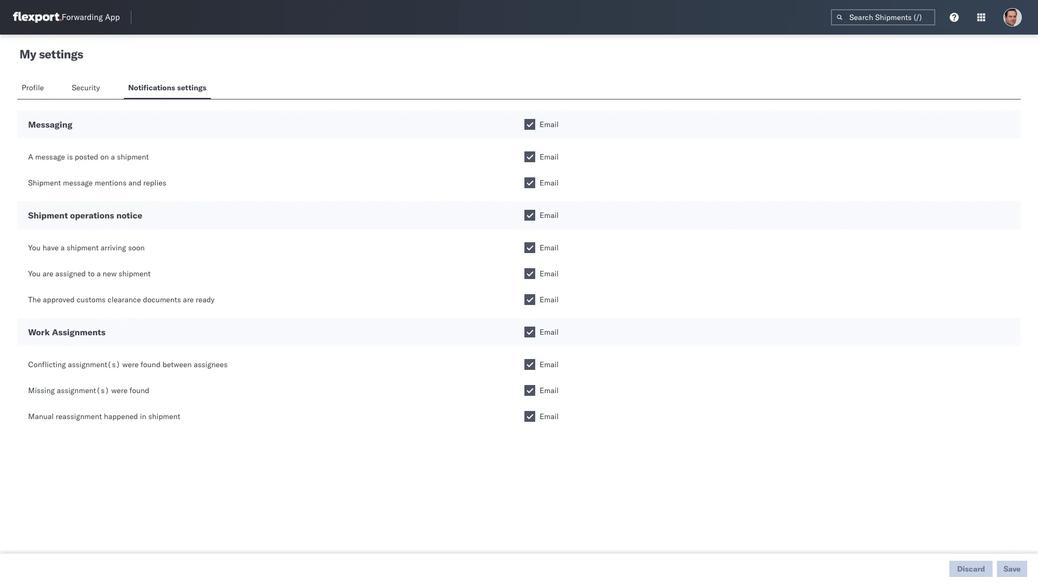 Task type: describe. For each thing, give the bounding box(es) containing it.
email for a message is posted on a shipment
[[540, 152, 559, 162]]

forwarding app link
[[13, 12, 120, 23]]

email for you are assigned to a new shipment
[[540, 269, 559, 279]]

a
[[28, 152, 33, 162]]

email for shipment message mentions and replies
[[540, 178, 559, 188]]

profile
[[22, 83, 44, 93]]

operations
[[70, 210, 114, 221]]

to
[[88, 269, 95, 279]]

my settings
[[19, 47, 83, 62]]

were for conflicting
[[122, 360, 139, 370]]

profile button
[[17, 78, 50, 99]]

message for shipment
[[63, 178, 93, 188]]

mentions
[[95, 178, 127, 188]]

1 horizontal spatial a
[[97, 269, 101, 279]]

app
[[105, 12, 120, 22]]

you for you are assigned to a new shipment
[[28, 269, 41, 279]]

email for manual reassignment happened in shipment
[[540, 412, 559, 422]]

approved
[[43, 295, 75, 305]]

manual
[[28, 412, 54, 422]]

arriving
[[101, 243, 126, 253]]

settings for notifications settings
[[177, 83, 207, 93]]

customs
[[77, 295, 106, 305]]

settings for my settings
[[39, 47, 83, 62]]

1 vertical spatial a
[[61, 243, 65, 253]]

assignment(s) for conflicting
[[68, 360, 121, 370]]

work
[[28, 327, 50, 338]]

shipment message mentions and replies
[[28, 178, 166, 188]]

and
[[129, 178, 141, 188]]

between
[[163, 360, 192, 370]]

shipment up and
[[117, 152, 149, 162]]

email for conflicting assignment(s) were found between assignees
[[540, 360, 559, 370]]

shipment for shipment operations notice
[[28, 210, 68, 221]]

flexport. image
[[13, 12, 62, 23]]

have
[[43, 243, 59, 253]]

assignees
[[194, 360, 228, 370]]

email for messaging
[[540, 120, 559, 129]]

were for missing
[[111, 386, 128, 396]]

reassignment
[[56, 412, 102, 422]]

shipment right new
[[119, 269, 151, 279]]

shipment up you are assigned to a new shipment
[[67, 243, 99, 253]]



Task type: vqa. For each thing, say whether or not it's contained in the screenshot.
Email for Missing assignment(s) were found
yes



Task type: locate. For each thing, give the bounding box(es) containing it.
my
[[19, 47, 36, 62]]

message for a
[[35, 152, 65, 162]]

None checkbox
[[525, 242, 536, 253], [525, 268, 536, 279], [525, 294, 536, 305], [525, 327, 536, 338], [525, 385, 536, 396], [525, 242, 536, 253], [525, 268, 536, 279], [525, 294, 536, 305], [525, 327, 536, 338], [525, 385, 536, 396]]

email for shipment operations notice
[[540, 210, 559, 220]]

notifications settings button
[[124, 78, 211, 99]]

you left have
[[28, 243, 41, 253]]

0 vertical spatial are
[[43, 269, 53, 279]]

None checkbox
[[525, 119, 536, 130], [525, 152, 536, 162], [525, 177, 536, 188], [525, 210, 536, 221], [525, 359, 536, 370], [525, 411, 536, 422], [525, 119, 536, 130], [525, 152, 536, 162], [525, 177, 536, 188], [525, 210, 536, 221], [525, 359, 536, 370], [525, 411, 536, 422]]

4 email from the top
[[540, 210, 559, 220]]

manual reassignment happened in shipment
[[28, 412, 180, 422]]

0 horizontal spatial are
[[43, 269, 53, 279]]

shipment down a
[[28, 178, 61, 188]]

missing assignment(s) were found
[[28, 386, 149, 396]]

forwarding app
[[62, 12, 120, 22]]

2 you from the top
[[28, 269, 41, 279]]

conflicting assignment(s) were found between assignees
[[28, 360, 228, 370]]

soon
[[128, 243, 145, 253]]

email for work assignments
[[540, 327, 559, 337]]

notifications
[[128, 83, 175, 93]]

clearance
[[108, 295, 141, 305]]

were up happened on the bottom left
[[111, 386, 128, 396]]

found up in
[[130, 386, 149, 396]]

settings right notifications
[[177, 83, 207, 93]]

found for missing assignment(s) were found
[[130, 386, 149, 396]]

0 horizontal spatial settings
[[39, 47, 83, 62]]

ready
[[196, 295, 215, 305]]

Search Shipments (/) text field
[[832, 9, 936, 25]]

assignment(s) for missing
[[57, 386, 109, 396]]

email
[[540, 120, 559, 129], [540, 152, 559, 162], [540, 178, 559, 188], [540, 210, 559, 220], [540, 243, 559, 253], [540, 269, 559, 279], [540, 295, 559, 305], [540, 327, 559, 337], [540, 360, 559, 370], [540, 386, 559, 396], [540, 412, 559, 422]]

1 vertical spatial were
[[111, 386, 128, 396]]

message down is
[[63, 178, 93, 188]]

on
[[100, 152, 109, 162]]

messaging
[[28, 119, 72, 130]]

is
[[67, 152, 73, 162]]

shipment up have
[[28, 210, 68, 221]]

settings right my
[[39, 47, 83, 62]]

1 vertical spatial message
[[63, 178, 93, 188]]

assignment(s) up reassignment
[[57, 386, 109, 396]]

happened
[[104, 412, 138, 422]]

notice
[[116, 210, 142, 221]]

new
[[103, 269, 117, 279]]

2 vertical spatial a
[[97, 269, 101, 279]]

0 vertical spatial were
[[122, 360, 139, 370]]

are left ready
[[183, 295, 194, 305]]

forwarding
[[62, 12, 103, 22]]

the
[[28, 295, 41, 305]]

you are assigned to a new shipment
[[28, 269, 151, 279]]

email for missing assignment(s) were found
[[540, 386, 559, 396]]

a right have
[[61, 243, 65, 253]]

you have a shipment arriving soon
[[28, 243, 145, 253]]

are left assigned
[[43, 269, 53, 279]]

1 vertical spatial settings
[[177, 83, 207, 93]]

documents
[[143, 295, 181, 305]]

5 email from the top
[[540, 243, 559, 253]]

message
[[35, 152, 65, 162], [63, 178, 93, 188]]

1 horizontal spatial settings
[[177, 83, 207, 93]]

found left between
[[141, 360, 161, 370]]

1 vertical spatial you
[[28, 269, 41, 279]]

0 vertical spatial found
[[141, 360, 161, 370]]

were left between
[[122, 360, 139, 370]]

1 you from the top
[[28, 243, 41, 253]]

shipment
[[28, 178, 61, 188], [28, 210, 68, 221]]

settings inside button
[[177, 83, 207, 93]]

email for you have a shipment arriving soon
[[540, 243, 559, 253]]

0 vertical spatial a
[[111, 152, 115, 162]]

a right on
[[111, 152, 115, 162]]

assignment(s) up missing assignment(s) were found
[[68, 360, 121, 370]]

0 vertical spatial message
[[35, 152, 65, 162]]

you for you have a shipment arriving soon
[[28, 243, 41, 253]]

found
[[141, 360, 161, 370], [130, 386, 149, 396]]

message right a
[[35, 152, 65, 162]]

1 horizontal spatial are
[[183, 295, 194, 305]]

in
[[140, 412, 146, 422]]

a right to
[[97, 269, 101, 279]]

0 vertical spatial assignment(s)
[[68, 360, 121, 370]]

1 vertical spatial shipment
[[28, 210, 68, 221]]

1 shipment from the top
[[28, 178, 61, 188]]

11 email from the top
[[540, 412, 559, 422]]

assigned
[[55, 269, 86, 279]]

were
[[122, 360, 139, 370], [111, 386, 128, 396]]

0 vertical spatial settings
[[39, 47, 83, 62]]

6 email from the top
[[540, 269, 559, 279]]

2 email from the top
[[540, 152, 559, 162]]

you
[[28, 243, 41, 253], [28, 269, 41, 279]]

are
[[43, 269, 53, 279], [183, 295, 194, 305]]

the approved customs clearance documents are ready
[[28, 295, 215, 305]]

work assignments
[[28, 327, 106, 338]]

missing
[[28, 386, 55, 396]]

1 vertical spatial are
[[183, 295, 194, 305]]

a message is posted on a shipment
[[28, 152, 149, 162]]

replies
[[143, 178, 166, 188]]

10 email from the top
[[540, 386, 559, 396]]

1 vertical spatial found
[[130, 386, 149, 396]]

a
[[111, 152, 115, 162], [61, 243, 65, 253], [97, 269, 101, 279]]

3 email from the top
[[540, 178, 559, 188]]

1 vertical spatial assignment(s)
[[57, 386, 109, 396]]

1 email from the top
[[540, 120, 559, 129]]

shipment right in
[[148, 412, 180, 422]]

you up the
[[28, 269, 41, 279]]

7 email from the top
[[540, 295, 559, 305]]

settings
[[39, 47, 83, 62], [177, 83, 207, 93]]

shipment for shipment message mentions and replies
[[28, 178, 61, 188]]

email for the approved customs clearance documents are ready
[[540, 295, 559, 305]]

posted
[[75, 152, 98, 162]]

2 shipment from the top
[[28, 210, 68, 221]]

2 horizontal spatial a
[[111, 152, 115, 162]]

assignment(s)
[[68, 360, 121, 370], [57, 386, 109, 396]]

security
[[72, 83, 100, 93]]

assignments
[[52, 327, 106, 338]]

security button
[[67, 78, 107, 99]]

found for conflicting assignment(s) were found between assignees
[[141, 360, 161, 370]]

shipment operations notice
[[28, 210, 142, 221]]

conflicting
[[28, 360, 66, 370]]

8 email from the top
[[540, 327, 559, 337]]

0 horizontal spatial a
[[61, 243, 65, 253]]

shipment
[[117, 152, 149, 162], [67, 243, 99, 253], [119, 269, 151, 279], [148, 412, 180, 422]]

9 email from the top
[[540, 360, 559, 370]]

notifications settings
[[128, 83, 207, 93]]

0 vertical spatial shipment
[[28, 178, 61, 188]]

0 vertical spatial you
[[28, 243, 41, 253]]



